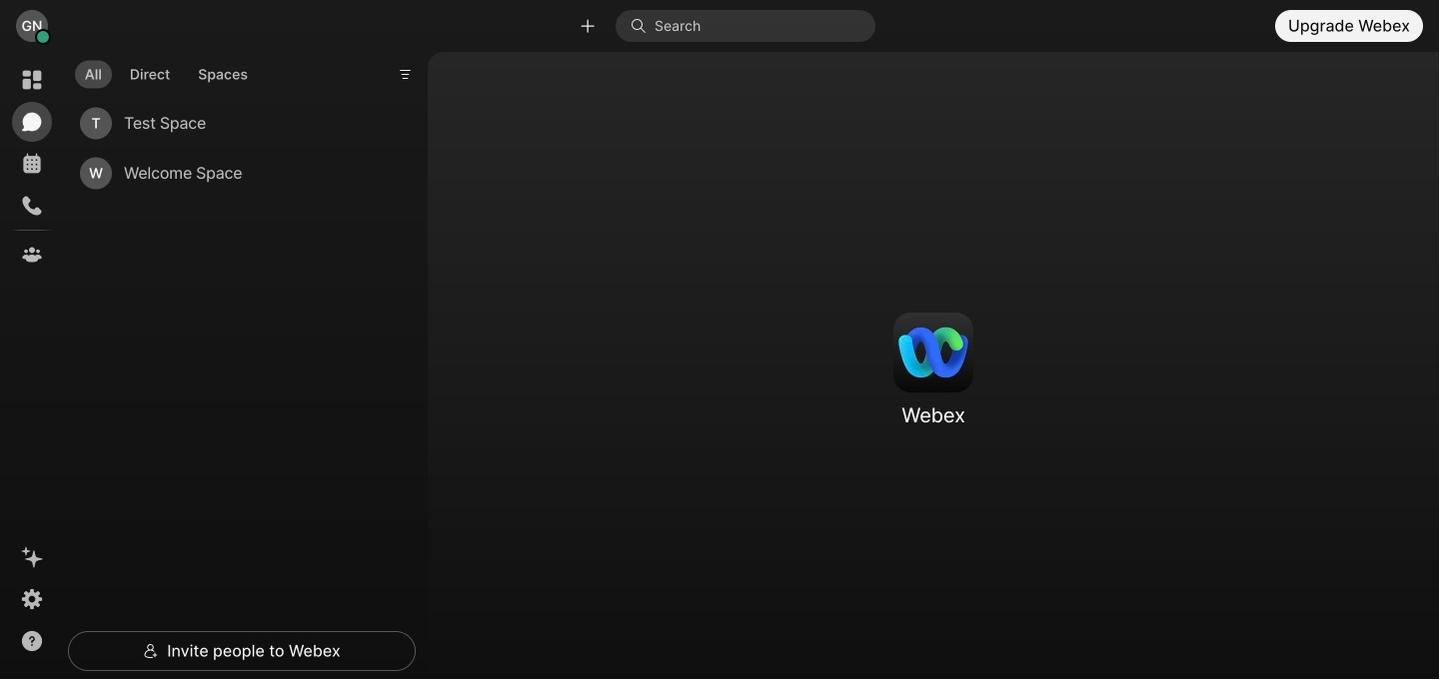 Task type: locate. For each thing, give the bounding box(es) containing it.
tab list
[[70, 48, 263, 94]]

navigation
[[0, 52, 64, 680]]

welcome space list item
[[72, 149, 400, 198]]

test space list item
[[72, 99, 400, 149]]



Task type: describe. For each thing, give the bounding box(es) containing it.
webex tab list
[[12, 60, 52, 275]]



Task type: vqa. For each thing, say whether or not it's contained in the screenshot.
Welcome Space list item
yes



